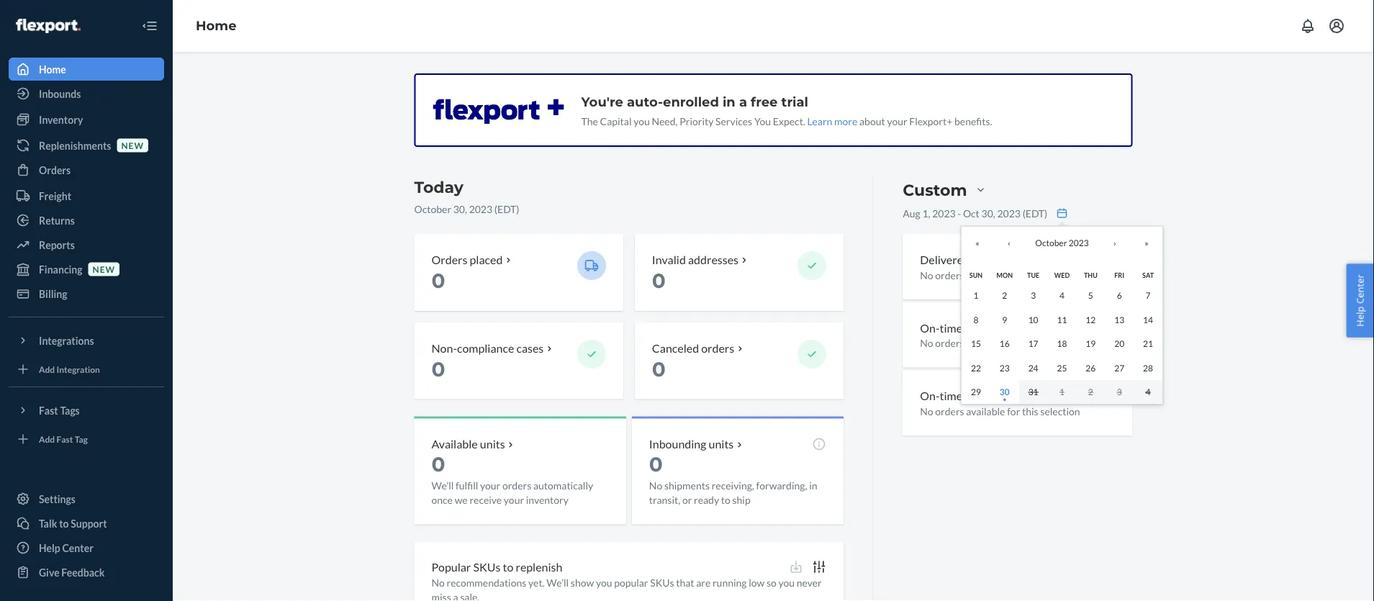 Task type: describe. For each thing, give the bounding box(es) containing it.
25
[[1057, 363, 1067, 373]]

october 7, 2023 element
[[1146, 290, 1151, 301]]

october 23, 2023 element
[[1000, 363, 1010, 373]]

no orders available for this selection for delivery
[[920, 405, 1080, 418]]

0 for invalid
[[652, 268, 666, 293]]

0 horizontal spatial home
[[39, 63, 66, 75]]

orders for orders placed
[[432, 252, 468, 266]]

› button
[[1099, 227, 1131, 258]]

available for delivery
[[966, 405, 1005, 418]]

no for on-time shipping
[[920, 337, 934, 349]]

on- for on-time delivery
[[920, 389, 940, 403]]

1,
[[923, 207, 931, 219]]

0 vertical spatial 1 button
[[962, 283, 991, 307]]

no orders available for this selection for shipping
[[920, 337, 1080, 349]]

11
[[1057, 314, 1067, 325]]

to inside 0 no shipments receiving, forwarding, in transit, or ready to ship
[[721, 494, 731, 506]]

2023 up the ‹
[[997, 207, 1021, 219]]

close navigation image
[[141, 17, 158, 35]]

automatically
[[533, 480, 593, 492]]

time for delivery
[[940, 389, 963, 403]]

27
[[1115, 363, 1125, 373]]

1 horizontal spatial 2 button
[[1077, 380, 1105, 404]]

2 vertical spatial to
[[503, 560, 514, 574]]

0 inside 0 no shipments receiving, forwarding, in transit, or ready to ship
[[649, 452, 663, 476]]

november 3, 2023 element
[[1117, 387, 1122, 397]]

this for delivery
[[1022, 405, 1039, 418]]

october inside today october 30, 2023 ( edt )
[[414, 203, 451, 215]]

inbounding units
[[649, 437, 734, 451]]

0 vertical spatial 3 button
[[1019, 283, 1048, 307]]

need,
[[652, 115, 678, 127]]

1 for november 1, 2023 element
[[1060, 387, 1065, 397]]

28 button
[[1134, 356, 1163, 380]]

help inside 'button'
[[1354, 306, 1367, 327]]

or
[[682, 494, 692, 506]]

1 vertical spatial 1 button
[[1048, 380, 1077, 404]]

»
[[1145, 237, 1149, 248]]

october 8, 2023 element
[[974, 314, 979, 325]]

returns link
[[9, 209, 164, 232]]

23
[[1000, 363, 1010, 373]]

open account menu image
[[1328, 17, 1346, 35]]

talk
[[39, 517, 57, 530]]

for inside delivered orders no orders available for this selection
[[1007, 269, 1020, 281]]

october 11, 2023 element
[[1057, 314, 1067, 325]]

saturday element
[[1143, 271, 1154, 279]]

never
[[797, 577, 822, 589]]

november 1, 2023 element
[[1060, 387, 1065, 397]]

a inside no recommendations yet. we'll show you popular skus that are running low so you never miss a sale.
[[453, 591, 458, 601]]

9 button
[[991, 307, 1019, 332]]

settings
[[39, 493, 76, 505]]

delivered
[[920, 252, 970, 266]]

2023 inside today october 30, 2023 ( edt )
[[469, 203, 493, 215]]

fri
[[1115, 271, 1125, 279]]

oct
[[963, 207, 980, 219]]

22
[[971, 363, 981, 373]]

19 button
[[1077, 332, 1105, 356]]

delivered orders button
[[920, 251, 1017, 268]]

popular
[[432, 560, 471, 574]]

2023 left -
[[932, 207, 956, 219]]

october 12, 2023 element
[[1086, 314, 1096, 325]]

october 4, 2023 element
[[1060, 290, 1065, 301]]

inventory
[[526, 494, 569, 506]]

available
[[432, 437, 478, 451]]

31 button
[[1019, 380, 1048, 404]]

0 inside 0 we'll fulfill your orders automatically once we receive your inventory
[[432, 452, 445, 476]]

inbounding
[[649, 437, 707, 451]]

no for on-time delivery
[[920, 405, 934, 418]]

21
[[1143, 338, 1153, 349]]

0 horizontal spatial home link
[[9, 58, 164, 81]]

talk to support
[[39, 517, 107, 530]]

1 vertical spatial your
[[480, 480, 501, 492]]

cases
[[517, 341, 544, 355]]

october 24, 2023 element
[[1029, 363, 1039, 373]]

2 horizontal spatial you
[[779, 577, 795, 589]]

november 4, 2023 element
[[1146, 387, 1151, 397]]

( inside today october 30, 2023 ( edt )
[[494, 203, 498, 215]]

31
[[1029, 387, 1039, 397]]

0 for canceled
[[652, 357, 666, 381]]

your inside you're auto-enrolled in a free trial the capital you need, priority services you expect. learn more about your flexport+ benefits.
[[887, 115, 908, 127]]

give feedback button
[[9, 561, 164, 584]]

october 5, 2023 element
[[1088, 290, 1094, 301]]

6
[[1117, 290, 1122, 301]]

today october 30, 2023 ( edt )
[[414, 177, 519, 215]]

0 for non-
[[432, 357, 445, 381]]

thursday element
[[1084, 271, 1098, 279]]

custom
[[903, 180, 967, 200]]

3 for october 3, 2023 'element'
[[1031, 290, 1036, 301]]

october 16, 2023 element
[[1000, 338, 1010, 349]]

october 13, 2023 element
[[1115, 314, 1125, 325]]

october 21, 2023 element
[[1143, 338, 1153, 349]]

no inside delivered orders no orders available for this selection
[[920, 269, 934, 281]]

mon
[[997, 271, 1013, 279]]

28
[[1143, 363, 1153, 373]]

orders down on-time delivery
[[935, 405, 964, 418]]

8 button
[[962, 307, 991, 332]]

you inside you're auto-enrolled in a free trial the capital you need, priority services you expect. learn more about your flexport+ benefits.
[[634, 115, 650, 127]]

26
[[1086, 363, 1096, 373]]

billing
[[39, 288, 67, 300]]

14
[[1143, 314, 1153, 325]]

) inside today october 30, 2023 ( edt )
[[516, 203, 519, 215]]

1 vertical spatial fast
[[57, 434, 73, 444]]

7 button
[[1134, 283, 1163, 307]]

sat
[[1143, 271, 1154, 279]]

25 button
[[1048, 356, 1077, 380]]

no recommendations yet. we'll show you popular skus that are running low so you never miss a sale.
[[432, 577, 822, 601]]

4 for 'october 4, 2023' 'element'
[[1060, 290, 1065, 301]]

29 button
[[962, 380, 991, 404]]

replenish
[[516, 560, 563, 574]]

october 17, 2023 element
[[1029, 338, 1039, 349]]

1 horizontal spatial edt
[[1026, 207, 1045, 219]]

october 28, 2023 element
[[1143, 363, 1153, 373]]

12 button
[[1077, 307, 1105, 332]]

›
[[1114, 237, 1117, 248]]

october 27, 2023 element
[[1115, 363, 1125, 373]]

talk to support button
[[9, 512, 164, 535]]

popular
[[614, 577, 648, 589]]

30 button
[[991, 380, 1019, 404]]

10
[[1029, 314, 1039, 325]]

expect.
[[773, 115, 806, 127]]

new for replenishments
[[121, 140, 144, 150]]

8
[[974, 314, 979, 325]]

26 button
[[1077, 356, 1105, 380]]

aug 1, 2023 - oct 30, 2023 ( edt )
[[903, 207, 1048, 219]]

4 for the november 4, 2023 element on the right
[[1146, 387, 1151, 397]]

wed
[[1055, 271, 1070, 279]]

sun
[[970, 271, 983, 279]]

once
[[432, 494, 453, 506]]

tag
[[75, 434, 88, 444]]

1 horizontal spatial (
[[1023, 207, 1026, 219]]

0 horizontal spatial help
[[39, 542, 60, 554]]

integration
[[57, 364, 100, 374]]

october 14, 2023 element
[[1143, 314, 1153, 325]]

30, inside today october 30, 2023 ( edt )
[[453, 203, 467, 215]]

october 20, 2023 element
[[1115, 338, 1125, 349]]

october 2, 2023 element
[[1002, 290, 1007, 301]]

on- for on-time shipping
[[920, 321, 940, 335]]

that
[[676, 577, 694, 589]]

1 vertical spatial 3 button
[[1105, 380, 1134, 404]]

delivery
[[965, 389, 1006, 403]]

0 horizontal spatial you
[[596, 577, 612, 589]]

1 horizontal spatial your
[[504, 494, 524, 506]]

trial
[[782, 94, 809, 109]]

1 vertical spatial 4 button
[[1134, 380, 1163, 404]]

add fast tag
[[39, 434, 88, 444]]

‹ button
[[994, 227, 1025, 258]]

20 button
[[1105, 332, 1134, 356]]

recommendations
[[447, 577, 527, 589]]

compliance
[[457, 341, 514, 355]]

2 for november 2, 2023 element at bottom
[[1088, 387, 1094, 397]]

selection for on-time delivery
[[1041, 405, 1080, 418]]

sale.
[[460, 591, 480, 601]]

2023 inside the october 2023 button
[[1069, 237, 1089, 248]]

no inside 0 no shipments receiving, forwarding, in transit, or ready to ship
[[649, 480, 663, 492]]

transit,
[[649, 494, 681, 506]]

integrations
[[39, 334, 94, 347]]

orders right "canceled"
[[701, 341, 735, 355]]



Task type: locate. For each thing, give the bounding box(es) containing it.
aug
[[903, 207, 921, 219]]

30, right the oct
[[982, 207, 996, 219]]

2 button down the october 26, 2023 element
[[1077, 380, 1105, 404]]

this inside delivered orders no orders available for this selection
[[1022, 269, 1039, 281]]

29
[[971, 387, 981, 397]]

2 button down mon on the top right of the page
[[991, 283, 1019, 307]]

1 horizontal spatial new
[[121, 140, 144, 150]]

october 30, 2023 element
[[1000, 387, 1010, 397]]

0 vertical spatial a
[[739, 94, 747, 109]]

units for inbounding units
[[709, 437, 734, 451]]

you're
[[581, 94, 623, 109]]

1 time from the top
[[940, 321, 963, 335]]

units right available
[[480, 437, 505, 451]]

time left 29
[[940, 389, 963, 403]]

24
[[1029, 363, 1039, 373]]

orders for orders
[[39, 164, 71, 176]]

4
[[1060, 290, 1065, 301], [1146, 387, 1151, 397]]

1 vertical spatial no orders available for this selection
[[920, 405, 1080, 418]]

no down delivered
[[920, 269, 934, 281]]

edt up october 2023
[[1026, 207, 1045, 219]]

2 time from the top
[[940, 389, 963, 403]]

23 button
[[991, 356, 1019, 380]]

1 selection from the top
[[1041, 269, 1080, 281]]

reports
[[39, 239, 75, 251]]

1 horizontal spatial 4 button
[[1134, 380, 1163, 404]]

2 units from the left
[[709, 437, 734, 451]]

1 horizontal spatial center
[[1354, 274, 1367, 304]]

14 button
[[1134, 307, 1163, 332]]

3
[[1031, 290, 1036, 301], [1117, 387, 1122, 397]]

1 no orders available for this selection from the top
[[920, 337, 1080, 349]]

0 vertical spatial selection
[[1041, 269, 1080, 281]]

0 we'll fulfill your orders automatically once we receive your inventory
[[432, 452, 593, 506]]

0 horizontal spatial 30,
[[453, 203, 467, 215]]

october 25, 2023 element
[[1057, 363, 1067, 373]]

available units
[[432, 437, 505, 451]]

canceled
[[652, 341, 699, 355]]

0 horizontal spatial 4
[[1060, 290, 1065, 301]]

1 horizontal spatial to
[[503, 560, 514, 574]]

october 6, 2023 element
[[1117, 290, 1122, 301]]

0 vertical spatial add
[[39, 364, 55, 374]]

1 vertical spatial help
[[39, 542, 60, 554]]

monday element
[[997, 271, 1013, 279]]

fast left tag
[[57, 434, 73, 444]]

2 horizontal spatial your
[[887, 115, 908, 127]]

1 vertical spatial october
[[1036, 237, 1067, 248]]

for
[[1007, 269, 1020, 281], [1007, 337, 1020, 349], [1007, 405, 1020, 418]]

selection down november 1, 2023 element
[[1041, 405, 1080, 418]]

invalid
[[652, 252, 686, 266]]

1 button down october 25, 2023 element
[[1048, 380, 1077, 404]]

we'll right yet.
[[547, 577, 569, 589]]

4 button down wednesday element
[[1048, 283, 1077, 307]]

0 vertical spatial help center
[[1354, 274, 1367, 327]]

2 add from the top
[[39, 434, 55, 444]]

receive
[[470, 494, 502, 506]]

add for add integration
[[39, 364, 55, 374]]

3 down tue
[[1031, 290, 1036, 301]]

1 horizontal spatial skus
[[650, 577, 674, 589]]

1 horizontal spatial october
[[1036, 237, 1067, 248]]

help center link
[[9, 536, 164, 559]]

wednesday element
[[1055, 271, 1070, 279]]

0 vertical spatial in
[[723, 94, 736, 109]]

30, down the today
[[453, 203, 467, 215]]

you right so
[[779, 577, 795, 589]]

october 22, 2023 element
[[971, 363, 981, 373]]

this down october 31, 2023 "element"
[[1022, 405, 1039, 418]]

1 horizontal spatial a
[[739, 94, 747, 109]]

3 down 27 button
[[1117, 387, 1122, 397]]

give
[[39, 566, 59, 578]]

1 vertical spatial this
[[1022, 337, 1039, 349]]

selection up 'october 4, 2023' 'element'
[[1041, 269, 1080, 281]]

this for shipping
[[1022, 337, 1039, 349]]

2 this from the top
[[1022, 337, 1039, 349]]

1 down sun
[[974, 290, 979, 301]]

0 down non-
[[432, 357, 445, 381]]

13 button
[[1105, 307, 1134, 332]]

1 for from the top
[[1007, 269, 1020, 281]]

add
[[39, 364, 55, 374], [39, 434, 55, 444]]

0 horizontal spatial 4 button
[[1048, 283, 1077, 307]]

center
[[1354, 274, 1367, 304], [62, 542, 94, 554]]

for left tuesday element on the right of page
[[1007, 269, 1020, 281]]

you
[[754, 115, 771, 127]]

to up recommendations
[[503, 560, 514, 574]]

1 available from the top
[[966, 269, 1005, 281]]

1 button down sun
[[962, 283, 991, 307]]

a left sale.
[[453, 591, 458, 601]]

0 horizontal spatial units
[[480, 437, 505, 451]]

are
[[696, 577, 711, 589]]

2 vertical spatial your
[[504, 494, 524, 506]]

home link right close navigation icon
[[196, 18, 237, 34]]

0 horizontal spatial 2
[[1002, 290, 1007, 301]]

2023
[[469, 203, 493, 215], [932, 207, 956, 219], [997, 207, 1021, 219], [1069, 237, 1089, 248]]

sunday element
[[970, 271, 983, 279]]

0 horizontal spatial new
[[93, 264, 115, 274]]

home link
[[196, 18, 237, 34], [9, 58, 164, 81]]

2 no orders available for this selection from the top
[[920, 405, 1080, 418]]

0 horizontal spatial 2 button
[[991, 283, 1019, 307]]

0 vertical spatial fast
[[39, 404, 58, 417]]

ship
[[733, 494, 751, 506]]

help center button
[[1347, 264, 1374, 338]]

delivered orders no orders available for this selection
[[920, 252, 1080, 281]]

1 vertical spatial skus
[[650, 577, 674, 589]]

2 for from the top
[[1007, 337, 1020, 349]]

home link up inbounds link
[[9, 58, 164, 81]]

1 vertical spatial home
[[39, 63, 66, 75]]

0
[[432, 268, 445, 293], [652, 268, 666, 293], [432, 357, 445, 381], [652, 357, 666, 381], [432, 452, 445, 476], [649, 452, 663, 476]]

0 vertical spatial october
[[414, 203, 451, 215]]

october 15, 2023 element
[[971, 338, 981, 349]]

capital
[[600, 115, 632, 127]]

0 vertical spatial orders
[[39, 164, 71, 176]]

give feedback
[[39, 566, 105, 578]]

17 button
[[1019, 332, 1048, 356]]

1 horizontal spatial orders
[[432, 252, 468, 266]]

0 horizontal spatial skus
[[473, 560, 501, 574]]

( up placed
[[494, 203, 498, 215]]

skus left that
[[650, 577, 674, 589]]

october 19, 2023 element
[[1086, 338, 1096, 349]]

1 vertical spatial for
[[1007, 337, 1020, 349]]

units for available units
[[480, 437, 505, 451]]

edt inside today october 30, 2023 ( edt )
[[498, 203, 516, 215]]

october up wed in the top of the page
[[1036, 237, 1067, 248]]

1 vertical spatial help center
[[39, 542, 94, 554]]

new down reports "link"
[[93, 264, 115, 274]]

fast
[[39, 404, 58, 417], [57, 434, 73, 444]]

october down the today
[[414, 203, 451, 215]]

0 vertical spatial no orders available for this selection
[[920, 337, 1080, 349]]

0 vertical spatial 2 button
[[991, 283, 1019, 307]]

ready
[[694, 494, 719, 506]]

integrations button
[[9, 329, 164, 352]]

0 vertical spatial to
[[721, 494, 731, 506]]

in right forwarding,
[[809, 480, 818, 492]]

1 vertical spatial add
[[39, 434, 55, 444]]

1 horizontal spatial home link
[[196, 18, 237, 34]]

available for shipping
[[966, 337, 1005, 349]]

1 vertical spatial on-
[[920, 389, 940, 403]]

in up the services
[[723, 94, 736, 109]]

0 vertical spatial center
[[1354, 274, 1367, 304]]

0 vertical spatial skus
[[473, 560, 501, 574]]

1 vertical spatial in
[[809, 480, 818, 492]]

replenishments
[[39, 139, 111, 152]]

1 add from the top
[[39, 364, 55, 374]]

1 horizontal spatial units
[[709, 437, 734, 451]]

selection for on-time shipping
[[1041, 337, 1080, 349]]

27 button
[[1105, 356, 1134, 380]]

3 available from the top
[[966, 405, 1005, 418]]

home up inbounds
[[39, 63, 66, 75]]

home right close navigation icon
[[196, 18, 237, 34]]

0 vertical spatial 4
[[1060, 290, 1065, 301]]

october 10, 2023 element
[[1029, 314, 1039, 325]]

time left october 8, 2023 'element'
[[940, 321, 963, 335]]

2 down 26 button
[[1088, 387, 1094, 397]]

( up ‹ button
[[1023, 207, 1026, 219]]

1 vertical spatial time
[[940, 389, 963, 403]]

21 button
[[1134, 332, 1163, 356]]

no orders available for this selection down "30"
[[920, 405, 1080, 418]]

1 on- from the top
[[920, 321, 940, 335]]

your right about
[[887, 115, 908, 127]]

you down auto-
[[634, 115, 650, 127]]

0 vertical spatial 1
[[974, 290, 979, 301]]

on- left the 8 button
[[920, 321, 940, 335]]

orders left placed
[[432, 252, 468, 266]]

no down the on-time shipping
[[920, 337, 934, 349]]

add for add fast tag
[[39, 434, 55, 444]]

2 vertical spatial this
[[1022, 405, 1039, 418]]

this up october 3, 2023 'element'
[[1022, 269, 1039, 281]]

orders
[[39, 164, 71, 176], [432, 252, 468, 266]]

selection inside delivered orders no orders available for this selection
[[1041, 269, 1080, 281]]

no for popular skus to replenish
[[432, 577, 445, 589]]

0 horizontal spatial to
[[59, 517, 69, 530]]

0 horizontal spatial )
[[516, 203, 519, 215]]

0 for orders
[[432, 268, 445, 293]]

center inside 'button'
[[1354, 274, 1367, 304]]

4 down the 28 button at the right bottom of the page
[[1146, 387, 1151, 397]]

units up 0 no shipments receiving, forwarding, in transit, or ready to ship
[[709, 437, 734, 451]]

0 down invalid
[[652, 268, 666, 293]]

inventory
[[39, 113, 83, 126]]

3 button down october 27, 2023 element
[[1105, 380, 1134, 404]]

0 horizontal spatial a
[[453, 591, 458, 601]]

in inside 0 no shipments receiving, forwarding, in transit, or ready to ship
[[809, 480, 818, 492]]

2023 up placed
[[469, 203, 493, 215]]

18
[[1057, 338, 1067, 349]]

to left ship
[[721, 494, 731, 506]]

october 18, 2023 element
[[1057, 338, 1067, 349]]

to inside button
[[59, 517, 69, 530]]

0 down the inbounding
[[649, 452, 663, 476]]

we'll up once
[[432, 480, 454, 492]]

no down on-time delivery
[[920, 405, 934, 418]]

16 button
[[991, 332, 1019, 356]]

orders up sun
[[972, 252, 1005, 266]]

0 no shipments receiving, forwarding, in transit, or ready to ship
[[649, 452, 818, 506]]

edt up placed
[[498, 203, 516, 215]]

fast left tags
[[39, 404, 58, 417]]

open notifications image
[[1300, 17, 1317, 35]]

skus up recommendations
[[473, 560, 501, 574]]

add integration
[[39, 364, 100, 374]]

orders down delivered
[[935, 269, 964, 281]]

show
[[571, 577, 594, 589]]

0 horizontal spatial 3 button
[[1019, 283, 1048, 307]]

0 vertical spatial we'll
[[432, 480, 454, 492]]

0 horizontal spatial we'll
[[432, 480, 454, 492]]

your up 'receive'
[[480, 480, 501, 492]]

we'll inside no recommendations yet. we'll show you popular skus that are running low so you never miss a sale.
[[547, 577, 569, 589]]

edt
[[498, 203, 516, 215], [1026, 207, 1045, 219]]

for left 17
[[1007, 337, 1020, 349]]

0 vertical spatial available
[[966, 269, 1005, 281]]

0 horizontal spatial your
[[480, 480, 501, 492]]

tue
[[1027, 271, 1040, 279]]

1 horizontal spatial 30,
[[982, 207, 996, 219]]

in inside you're auto-enrolled in a free trial the capital you need, priority services you expect. learn more about your flexport+ benefits.
[[723, 94, 736, 109]]

« button
[[962, 227, 994, 258]]

3 selection from the top
[[1041, 405, 1080, 418]]

12
[[1086, 314, 1096, 325]]

enrolled
[[663, 94, 719, 109]]

3 for november 3, 2023 "element"
[[1117, 387, 1122, 397]]

friday element
[[1115, 271, 1125, 279]]

16
[[1000, 338, 1010, 349]]

2023 up 'thursday' element at the top of page
[[1069, 237, 1089, 248]]

1 vertical spatial selection
[[1041, 337, 1080, 349]]

running
[[713, 577, 747, 589]]

2 vertical spatial selection
[[1041, 405, 1080, 418]]

new for financing
[[93, 264, 115, 274]]

october 26, 2023 element
[[1086, 363, 1096, 373]]

0 vertical spatial home
[[196, 18, 237, 34]]

orders inside "link"
[[39, 164, 71, 176]]

1 horizontal spatial 3
[[1117, 387, 1122, 397]]

to right talk
[[59, 517, 69, 530]]

0 vertical spatial home link
[[196, 18, 237, 34]]

0 horizontal spatial help center
[[39, 542, 94, 554]]

we'll inside 0 we'll fulfill your orders automatically once we receive your inventory
[[432, 480, 454, 492]]

3 for from the top
[[1007, 405, 1020, 418]]

5 button
[[1077, 283, 1105, 307]]

to
[[721, 494, 731, 506], [59, 517, 69, 530], [503, 560, 514, 574]]

on- left 29
[[920, 389, 940, 403]]

no orders available for this selection down shipping
[[920, 337, 1080, 349]]

you're auto-enrolled in a free trial the capital you need, priority services you expect. learn more about your flexport+ benefits.
[[581, 94, 992, 127]]

orders up freight on the top
[[39, 164, 71, 176]]

0 horizontal spatial 3
[[1031, 290, 1036, 301]]

for down '30' "button"
[[1007, 405, 1020, 418]]

1 units from the left
[[480, 437, 505, 451]]

fast tags
[[39, 404, 80, 417]]

fast inside dropdown button
[[39, 404, 58, 417]]

selection down october 11, 2023 'element'
[[1041, 337, 1080, 349]]

shipments
[[664, 480, 710, 492]]

2 selection from the top
[[1041, 337, 1080, 349]]

you right show
[[596, 577, 612, 589]]

this down 10
[[1022, 337, 1039, 349]]

for for on-time delivery
[[1007, 405, 1020, 418]]

orders down the on-time shipping
[[935, 337, 964, 349]]

2 down mon on the top right of the page
[[1002, 290, 1007, 301]]

1 vertical spatial available
[[966, 337, 1005, 349]]

october inside button
[[1036, 237, 1067, 248]]

2 on- from the top
[[920, 389, 940, 403]]

1 vertical spatial 4
[[1146, 387, 1151, 397]]

1 horizontal spatial help center
[[1354, 274, 1367, 327]]

october 3, 2023 element
[[1031, 290, 1036, 301]]

0 horizontal spatial (
[[494, 203, 498, 215]]

tags
[[60, 404, 80, 417]]

3 button down tue
[[1019, 283, 1048, 307]]

orders up inventory
[[502, 480, 531, 492]]

6 button
[[1105, 283, 1134, 307]]

new up orders "link"
[[121, 140, 144, 150]]

1 down 25 button
[[1060, 387, 1065, 397]]

a inside you're auto-enrolled in a free trial the capital you need, priority services you expect. learn more about your flexport+ benefits.
[[739, 94, 747, 109]]

3 this from the top
[[1022, 405, 1039, 418]]

so
[[767, 577, 777, 589]]

13
[[1115, 314, 1125, 325]]

no up 'miss'
[[432, 577, 445, 589]]

0 vertical spatial help
[[1354, 306, 1367, 327]]

1 vertical spatial we'll
[[547, 577, 569, 589]]

add left integration
[[39, 364, 55, 374]]

freight link
[[9, 184, 164, 207]]

no inside no recommendations yet. we'll show you popular skus that are running low so you never miss a sale.
[[432, 577, 445, 589]]

time for shipping
[[940, 321, 963, 335]]

0 horizontal spatial edt
[[498, 203, 516, 215]]

0 horizontal spatial 1 button
[[962, 283, 991, 307]]

1 vertical spatial home link
[[9, 58, 164, 81]]

available inside delivered orders no orders available for this selection
[[966, 269, 1005, 281]]

1 vertical spatial new
[[93, 264, 115, 274]]

inbounds
[[39, 87, 81, 100]]

help center inside 'button'
[[1354, 274, 1367, 327]]

0 vertical spatial 2
[[1002, 290, 1007, 301]]

add down fast tags
[[39, 434, 55, 444]]

4 down wednesday element
[[1060, 290, 1065, 301]]

1 horizontal spatial )
[[1045, 207, 1048, 219]]

help
[[1354, 306, 1367, 327], [39, 542, 60, 554]]

for for on-time shipping
[[1007, 337, 1020, 349]]

returns
[[39, 214, 75, 226]]

1 horizontal spatial in
[[809, 480, 818, 492]]

1 horizontal spatial 4
[[1146, 387, 1151, 397]]

october 31, 2023 element
[[1029, 387, 1039, 397]]

0 down available
[[432, 452, 445, 476]]

1 this from the top
[[1022, 269, 1039, 281]]

4 button down october 28, 2023 'element'
[[1134, 380, 1163, 404]]

)
[[516, 203, 519, 215], [1045, 207, 1048, 219]]

orders
[[972, 252, 1005, 266], [935, 269, 964, 281], [935, 337, 964, 349], [701, 341, 735, 355], [935, 405, 964, 418], [502, 480, 531, 492]]

0 down "canceled"
[[652, 357, 666, 381]]

a left the free
[[739, 94, 747, 109]]

settings link
[[9, 487, 164, 510]]

1 for october 1, 2023 element on the right of page
[[974, 290, 979, 301]]

2 available from the top
[[966, 337, 1005, 349]]

1 horizontal spatial help
[[1354, 306, 1367, 327]]

tuesday element
[[1027, 271, 1040, 279]]

0 vertical spatial this
[[1022, 269, 1039, 281]]

reports link
[[9, 233, 164, 256]]

2 button
[[991, 283, 1019, 307], [1077, 380, 1105, 404]]

no up transit,
[[649, 480, 663, 492]]

inbounds link
[[9, 82, 164, 105]]

october 29, 2023 element
[[971, 387, 981, 397]]

0 horizontal spatial october
[[414, 203, 451, 215]]

help center inside help center link
[[39, 542, 94, 554]]

october 1, 2023 element
[[974, 290, 979, 301]]

1 vertical spatial center
[[62, 542, 94, 554]]

1 horizontal spatial 3 button
[[1105, 380, 1134, 404]]

1 vertical spatial 1
[[1060, 387, 1065, 397]]

october 9, 2023 element
[[1002, 314, 1007, 325]]

9
[[1002, 314, 1007, 325]]

15 button
[[962, 332, 991, 356]]

2 for the october 2, 2023 element
[[1002, 290, 1007, 301]]

1 horizontal spatial 1
[[1060, 387, 1065, 397]]

your right 'receive'
[[504, 494, 524, 506]]

0 horizontal spatial center
[[62, 542, 94, 554]]

(
[[494, 203, 498, 215], [1023, 207, 1026, 219]]

orders inside 0 we'll fulfill your orders automatically once we receive your inventory
[[502, 480, 531, 492]]

1 vertical spatial 3
[[1117, 387, 1122, 397]]

0 down 'orders placed'
[[432, 268, 445, 293]]

november 2, 2023 element
[[1088, 387, 1094, 397]]

skus inside no recommendations yet. we'll show you popular skus that are running low so you never miss a sale.
[[650, 577, 674, 589]]

11 button
[[1048, 307, 1077, 332]]

free
[[751, 94, 778, 109]]

1 horizontal spatial 2
[[1088, 387, 1094, 397]]

flexport logo image
[[16, 19, 81, 33]]



Task type: vqa. For each thing, say whether or not it's contained in the screenshot.
the rightmost All
no



